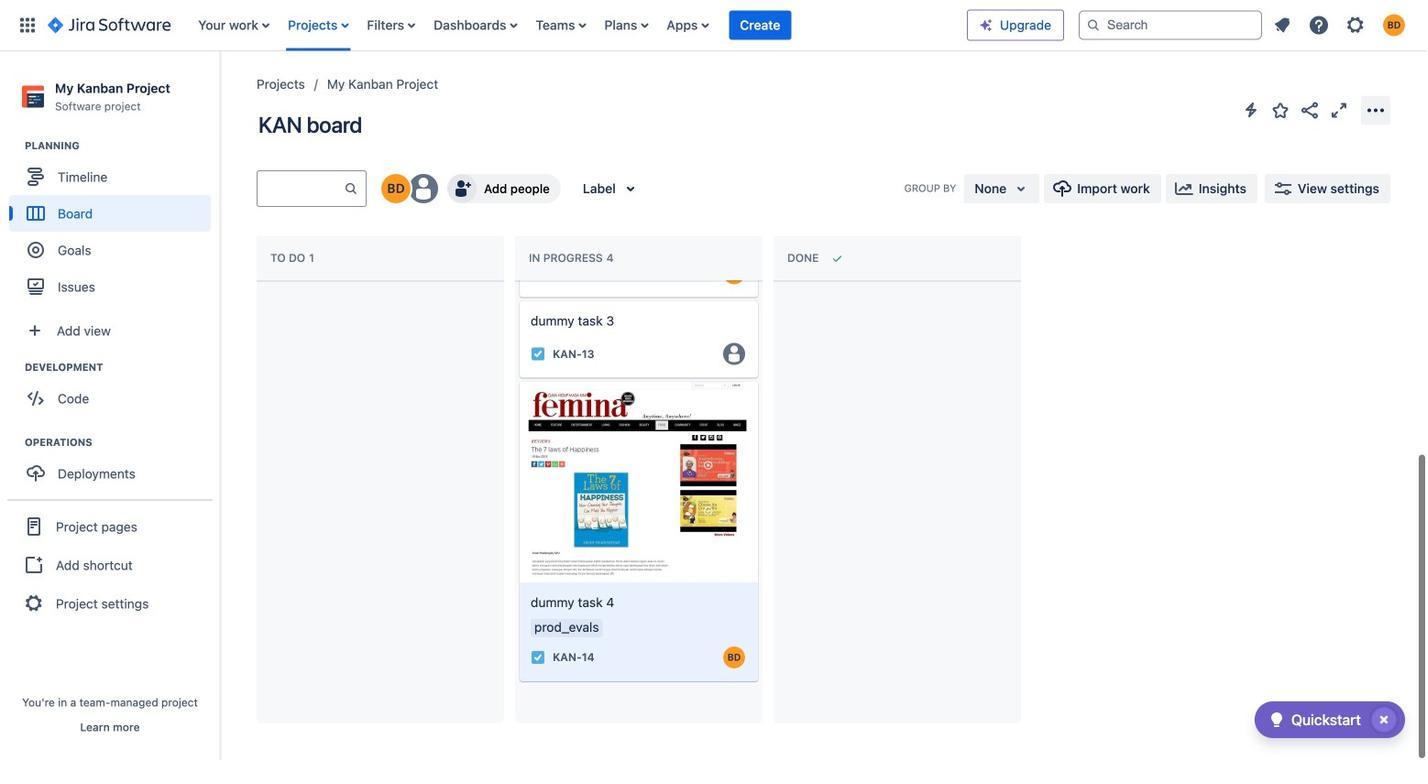 Task type: describe. For each thing, give the bounding box(es) containing it.
sidebar element
[[0, 51, 220, 761]]

automations menu button icon image
[[1240, 99, 1262, 121]]

heading for planning image
[[25, 139, 219, 153]]

group for the development image on the left
[[9, 360, 219, 423]]

heading for the development image on the left
[[25, 360, 219, 375]]

1 task image from the top
[[531, 266, 545, 281]]

group for operations icon
[[9, 436, 219, 498]]

Search this board text field
[[258, 172, 344, 205]]

help image
[[1308, 14, 1330, 36]]

enter full screen image
[[1328, 99, 1350, 121]]

create issue image
[[507, 288, 529, 310]]

development image
[[3, 357, 25, 379]]

Search field
[[1079, 11, 1262, 40]]



Task type: locate. For each thing, give the bounding box(es) containing it.
operations image
[[3, 432, 25, 454]]

to do element
[[270, 252, 318, 265]]

group for planning image
[[9, 139, 219, 311]]

3 task image from the top
[[531, 651, 545, 665]]

2 vertical spatial task image
[[531, 651, 545, 665]]

add people image
[[451, 178, 473, 200]]

0 vertical spatial task image
[[531, 266, 545, 281]]

group
[[9, 139, 219, 311], [9, 360, 219, 423], [9, 436, 219, 498], [7, 500, 213, 630]]

list item
[[729, 0, 792, 51]]

heading
[[25, 139, 219, 153], [25, 360, 219, 375], [25, 436, 219, 450]]

settings image
[[1345, 14, 1367, 36]]

in progress element
[[529, 252, 617, 265]]

dismiss quickstart image
[[1370, 706, 1399, 735]]

2 task image from the top
[[531, 347, 545, 362]]

None search field
[[1079, 11, 1262, 40]]

2 heading from the top
[[25, 360, 219, 375]]

import image
[[1052, 178, 1074, 200]]

primary element
[[11, 0, 967, 51]]

jira software image
[[48, 14, 171, 36], [48, 14, 171, 36]]

more actions image
[[1365, 99, 1387, 121]]

notifications image
[[1272, 14, 1294, 36]]

sidebar navigation image
[[200, 73, 240, 110]]

your profile and settings image
[[1383, 14, 1405, 36]]

star kan board image
[[1270, 99, 1292, 121]]

1 heading from the top
[[25, 139, 219, 153]]

task image
[[531, 266, 545, 281], [531, 347, 545, 362], [531, 651, 545, 665]]

appswitcher icon image
[[17, 14, 39, 36]]

1 vertical spatial task image
[[531, 347, 545, 362]]

planning image
[[3, 135, 25, 157]]

3 heading from the top
[[25, 436, 219, 450]]

banner
[[0, 0, 1427, 51]]

1 vertical spatial heading
[[25, 360, 219, 375]]

1 horizontal spatial list
[[1266, 9, 1416, 42]]

search image
[[1086, 18, 1101, 33]]

view settings image
[[1272, 178, 1294, 200]]

2 vertical spatial heading
[[25, 436, 219, 450]]

heading for operations icon
[[25, 436, 219, 450]]

0 vertical spatial heading
[[25, 139, 219, 153]]

create issue image
[[507, 369, 529, 391]]

goal image
[[28, 242, 44, 259]]

list
[[189, 0, 967, 51], [1266, 9, 1416, 42]]

0 horizontal spatial list
[[189, 0, 967, 51]]



Task type: vqa. For each thing, say whether or not it's contained in the screenshot.
Open notifications in a new tab icon
no



